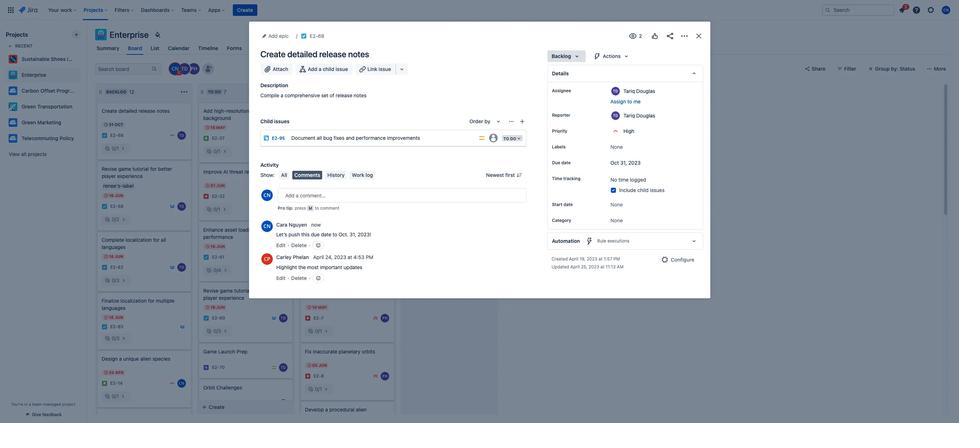 Task type: describe. For each thing, give the bounding box(es) containing it.
e2-6
[[314, 258, 324, 263]]

bug image for fix black hole gravity effects
[[305, 315, 311, 321]]

add for add high-resolution star field background
[[203, 108, 213, 114]]

a right in
[[29, 402, 31, 407]]

0 for add high-resolution star field background
[[213, 148, 217, 154]]

1:57
[[604, 256, 612, 262]]

0 horizontal spatial pm
[[366, 254, 373, 260]]

feedback
[[42, 412, 62, 418]]

reporter pin to top. only you can see pinned fields. image
[[572, 112, 578, 118]]

0 vertical spatial revise
[[102, 166, 117, 172]]

may right 25
[[319, 125, 328, 130]]

performance inside create detailed release notes dialog
[[356, 135, 386, 141]]

2 tariq douglas from the top
[[624, 112, 656, 118]]

jun for improve ai behavior scripts via refactoring
[[318, 186, 327, 191]]

18 jun up 'e2-58'
[[109, 193, 123, 198]]

copy link to comment image for now
[[322, 221, 328, 227]]

refactoring
[[305, 176, 331, 182]]

1 for implement a dynamic asteroid simulation
[[320, 270, 322, 276]]

a for add
[[319, 66, 322, 72]]

carley
[[276, 254, 292, 260]]

0 vertical spatial experience
[[117, 173, 143, 179]]

performance inside "enhance asset loading performance"
[[203, 234, 233, 240]]

18 for revise game tutorial for better player experience
[[211, 305, 215, 310]]

0 for fix inaccurate planetary orbits
[[315, 386, 318, 392]]

calendar link
[[167, 42, 191, 55]]

a for design
[[119, 356, 122, 362]]

e2-95 link
[[272, 136, 285, 141]]

e2- left copy link to issue image
[[310, 33, 318, 39]]

actions
[[603, 53, 621, 59]]

details
[[552, 70, 569, 76]]

68 for the bottommost e2-68 link
[[118, 133, 124, 138]]

rule
[[598, 238, 606, 244]]

assignee
[[552, 88, 571, 93]]

1 horizontal spatial issues
[[650, 187, 665, 193]]

add reaction image for due
[[316, 243, 321, 248]]

push
[[289, 231, 300, 238]]

0 horizontal spatial create detailed release notes
[[102, 108, 170, 114]]

response
[[245, 169, 266, 175]]

0 for design a unique alien species
[[112, 393, 115, 399]]

labels
[[552, 144, 566, 150]]

pages
[[251, 45, 265, 51]]

executions
[[608, 238, 630, 244]]

Search field
[[822, 4, 895, 16]]

1 tariq douglas from the top
[[624, 88, 656, 94]]

0 horizontal spatial detailed
[[119, 108, 137, 114]]

1 vertical spatial enterprise
[[22, 72, 46, 78]]

1 for fix inaccurate planetary orbits
[[320, 386, 322, 392]]

languages for finalize
[[102, 305, 126, 311]]

phelan
[[293, 254, 309, 260]]

tariq douglas image for 100
[[381, 134, 389, 143]]

to do 7
[[208, 89, 227, 95]]

3 none from the top
[[611, 218, 623, 224]]

3 for revise game tutorial for better player experience
[[218, 328, 221, 334]]

task image left the e2-58 link
[[102, 204, 107, 209]]

e2-70
[[212, 365, 225, 370]]

3 for finalize localization for multiple languages
[[116, 335, 120, 341]]

telecommuting policy
[[22, 135, 74, 141]]

orbit challenges
[[203, 385, 242, 391]]

12
[[129, 89, 134, 95]]

0 vertical spatial lowest image
[[373, 136, 379, 141]]

1 vertical spatial 7
[[321, 316, 324, 321]]

project
[[62, 402, 75, 407]]

automation
[[552, 238, 580, 244]]

highlight the most important updates
[[276, 264, 362, 270]]

lowest image for complete localization for all languages
[[169, 265, 175, 270]]

2023 right 19, on the bottom of the page
[[587, 256, 598, 262]]

details element
[[548, 65, 703, 82]]

1 vertical spatial notes
[[354, 92, 367, 98]]

field
[[261, 108, 271, 114]]

high image for create detailed release notes
[[169, 133, 175, 138]]

improvements
[[387, 135, 420, 141]]

e2-8 link
[[314, 373, 324, 380]]

0 vertical spatial issues
[[274, 118, 290, 124]]

am
[[617, 264, 624, 270]]

8
[[321, 374, 324, 379]]

jun for complete localization for all languages
[[115, 254, 123, 259]]

1 vertical spatial e2-68
[[110, 133, 124, 138]]

create detailed release notes inside dialog
[[261, 49, 369, 59]]

terrain
[[321, 414, 336, 420]]

1 vertical spatial e2-68 link
[[110, 132, 124, 139]]

star
[[251, 108, 260, 114]]

0 horizontal spatial better
[[158, 166, 172, 172]]

e2-60
[[212, 316, 225, 321]]

add people image
[[204, 65, 213, 73]]

0 for finalize localization for multiple languages
[[112, 335, 115, 341]]

now
[[311, 222, 321, 228]]

create child image
[[519, 119, 525, 124]]

of
[[330, 92, 334, 98]]

sustainable shoes initiative link
[[6, 52, 87, 66]]

black
[[313, 291, 325, 297]]

may for high-
[[216, 125, 225, 130]]

18 jun for finalize localization for multiple languages
[[109, 315, 123, 320]]

cara nguyen image
[[177, 379, 186, 388]]

may for black
[[318, 305, 327, 310]]

1 tariq from the top
[[624, 88, 635, 94]]

05 june 2023 image
[[306, 363, 312, 368]]

1 vertical spatial player
[[203, 295, 218, 301]]

delete for push
[[291, 242, 307, 248]]

newest
[[486, 172, 504, 178]]

issues link
[[272, 42, 291, 55]]

set
[[321, 92, 328, 98]]

1 vertical spatial better
[[260, 288, 274, 294]]

0 vertical spatial release
[[319, 49, 346, 59]]

27 apr
[[312, 247, 327, 252]]

epic image
[[203, 365, 209, 371]]

20 apr
[[109, 370, 124, 375]]

/ down the e2-58 link
[[115, 216, 116, 222]]

0 vertical spatial 7
[[224, 89, 227, 95]]

tariq douglas image for 70
[[279, 363, 288, 372]]

0 vertical spatial lowest image
[[169, 204, 175, 209]]

0 / 1 for improve ai threat response
[[213, 206, 220, 212]]

view all projects link
[[6, 148, 81, 161]]

planetary
[[339, 349, 361, 355]]

2 vertical spatial notes
[[157, 108, 170, 114]]

Add a comment… field
[[278, 188, 527, 203]]

6
[[321, 258, 324, 263]]

epic image
[[203, 401, 209, 407]]

1 horizontal spatial lowest image
[[180, 324, 185, 330]]

0 vertical spatial enterprise
[[110, 30, 149, 40]]

1 vertical spatial release
[[336, 92, 352, 98]]

at left 1:57
[[599, 256, 603, 262]]

jun for improve ai threat response
[[216, 183, 225, 188]]

issue inside link issue button
[[379, 66, 391, 72]]

effects
[[355, 291, 372, 297]]

add epic button
[[261, 32, 291, 40]]

2023 up logged in the right of the page
[[629, 160, 641, 166]]

1 vertical spatial game
[[220, 288, 233, 294]]

0 vertical spatial tutorial
[[133, 166, 149, 172]]

e2-68 inside create detailed release notes dialog
[[310, 33, 324, 39]]

edit for let's push this due date to oct. 31, 2023!
[[276, 242, 286, 248]]

all button
[[279, 171, 289, 180]]

0 horizontal spatial to
[[315, 206, 319, 211]]

0 button
[[305, 145, 379, 158]]

task image for improve ai behavior scripts via refactoring
[[305, 197, 311, 202]]

story image
[[102, 381, 107, 387]]

create detailed release notes dialog
[[249, 22, 710, 299]]

0 / 1 for implement a dynamic asteroid simulation
[[315, 270, 322, 276]]

created april 19, 2023 at 1:57 pm updated april 25, 2023 at 11:13 am
[[552, 256, 624, 270]]

0 horizontal spatial cara nguyen image
[[169, 63, 181, 75]]

at left 11:13
[[601, 264, 605, 270]]

0 vertical spatial oct
[[115, 122, 123, 127]]

tariq douglas image for 60
[[279, 314, 288, 323]]

rule executions
[[598, 238, 630, 244]]

compile
[[261, 92, 279, 98]]

develop
[[305, 407, 324, 413]]

design
[[102, 356, 118, 362]]

collapse recent projects image
[[6, 42, 14, 50]]

1 vertical spatial experience
[[219, 295, 244, 301]]

e2- for the e2-58 link
[[110, 204, 118, 209]]

bug image for improve ai threat response
[[203, 194, 209, 199]]

newest first
[[486, 172, 515, 178]]

0 vertical spatial revise game tutorial for better player experience
[[102, 166, 172, 179]]

payton hansen image
[[381, 314, 389, 323]]

0 horizontal spatial 31,
[[350, 231, 356, 238]]

18 jun for complete localization for all languages
[[109, 254, 123, 259]]

labels pin to top. only you can see pinned fields. image
[[567, 144, 573, 150]]

tab list containing board
[[91, 42, 955, 55]]

4:53
[[354, 254, 364, 260]]

31 oct
[[109, 122, 123, 127]]

high image
[[271, 136, 277, 141]]

0 for improve ai behavior scripts via refactoring
[[315, 209, 318, 215]]

jun for finalize localization for multiple languages
[[115, 315, 123, 320]]

issue inside add a child issue button
[[336, 66, 348, 72]]

e2- for e2-8 'link'
[[314, 374, 321, 379]]

localization for finalize
[[121, 298, 147, 304]]

all
[[281, 172, 287, 178]]

e2- right issue type: sub-task image
[[272, 136, 279, 141]]

april left 19, on the bottom of the page
[[569, 256, 579, 262]]

1 for improve ai behavior scripts via refactoring
[[320, 209, 322, 215]]

document
[[291, 135, 316, 141]]

actions image
[[680, 32, 689, 40]]

in
[[24, 402, 28, 407]]

enterprise link
[[6, 68, 78, 82]]

0 / 1 for design a unique alien species
[[112, 393, 119, 399]]

2023!
[[358, 231, 371, 238]]

a for compile
[[281, 92, 283, 98]]

carbon offset program link
[[6, 84, 78, 98]]

detailed inside dialog
[[287, 49, 318, 59]]

0 / 3 for finalize localization for multiple languages
[[112, 335, 120, 341]]

assign to me button
[[611, 98, 696, 105]]

e2- for e2-60 link
[[212, 316, 219, 321]]

10
[[312, 305, 317, 310]]

1 vertical spatial child
[[638, 187, 649, 193]]

backlog for backlog
[[552, 53, 571, 59]]

1 douglas from the top
[[637, 88, 656, 94]]

important
[[320, 264, 342, 270]]

jun for revise game tutorial for better player experience
[[216, 305, 225, 310]]

prep
[[237, 349, 248, 355]]

18 jun for revise game tutorial for better player experience
[[211, 305, 225, 310]]

none for start date
[[611, 202, 623, 208]]

order
[[470, 118, 483, 124]]

0 vertical spatial notes
[[348, 49, 369, 59]]

enhance asset loading performance
[[203, 227, 256, 240]]

highest image for improve ai threat response
[[271, 194, 277, 199]]

for inside complete localization for all languages
[[153, 237, 160, 243]]

tariq douglas image for create detailed release notes
[[177, 131, 186, 140]]

time tracking pin to top. only you can see pinned fields. image
[[582, 176, 588, 182]]

task image for create detailed release notes
[[102, 133, 107, 138]]

you're in a team-managed project
[[11, 402, 75, 407]]

high
[[624, 128, 635, 134]]

e2-62 link
[[110, 264, 123, 271]]

task image for complete localization for all languages
[[102, 265, 107, 270]]

improve for improve ai behavior scripts via refactoring
[[305, 169, 324, 175]]

develop a procedural alien planet terrain generator
[[305, 407, 367, 420]]

oct inside create detailed release notes dialog
[[611, 160, 619, 166]]

e2- down "31 oct"
[[110, 133, 118, 138]]

68 for topmost e2-68 link
[[318, 33, 324, 39]]

simulation
[[305, 237, 329, 243]]

april 24, 2023 at 4:53 pm
[[313, 254, 373, 260]]

offset
[[40, 88, 55, 94]]

18 jun for enhance asset loading performance
[[211, 244, 225, 249]]

epic
[[279, 33, 289, 39]]

low image
[[271, 255, 277, 260]]

27 april 2023 image
[[306, 247, 312, 252]]

1 for fix black hole gravity effects
[[320, 328, 322, 334]]

forms link
[[226, 42, 243, 55]]

e2-27
[[212, 136, 225, 141]]

2 inside create banner
[[905, 4, 908, 9]]

add reaction image for important
[[316, 275, 321, 281]]

1 vertical spatial revise game tutorial for better player experience
[[203, 288, 274, 301]]

e2- for e2-27 link
[[212, 136, 219, 141]]

you're
[[11, 402, 23, 407]]

work log button
[[350, 171, 375, 180]]

0 / 1 for fix inaccurate planetary orbits
[[315, 386, 322, 392]]

add a child issue
[[308, 66, 348, 72]]

05 jun
[[312, 363, 327, 368]]

dynamic
[[335, 230, 355, 236]]

fix for fix black hole gravity effects
[[305, 291, 312, 297]]

highest image for fix inaccurate planetary orbits
[[373, 374, 379, 379]]

2 douglas from the top
[[637, 112, 656, 118]]

01 june 2023 image
[[205, 183, 211, 189]]

e2-14
[[110, 381, 123, 386]]

none for labels
[[611, 144, 623, 150]]

child
[[261, 118, 273, 124]]

carbon offset program
[[22, 88, 77, 94]]

2 vertical spatial to
[[333, 231, 337, 238]]

search image
[[825, 7, 831, 13]]

1 for add high-resolution star field background
[[218, 148, 220, 154]]

1 horizontal spatial tutorial
[[234, 288, 251, 294]]

1 vertical spatial revise
[[203, 288, 219, 294]]



Task type: vqa. For each thing, say whether or not it's contained in the screenshot.
"Attach"
yes



Task type: locate. For each thing, give the bounding box(es) containing it.
cara nguyen image
[[169, 63, 181, 75], [279, 134, 288, 143], [381, 256, 389, 265]]

add inside add high-resolution star field background
[[203, 108, 213, 114]]

issue right link
[[379, 66, 391, 72]]

add for add epic
[[268, 33, 278, 39]]

0 horizontal spatial issue
[[336, 66, 348, 72]]

63
[[118, 324, 123, 330]]

e2-27 link
[[212, 135, 225, 142]]

14
[[340, 89, 346, 95], [118, 381, 123, 386]]

e2- for e2-71 link
[[212, 401, 219, 406]]

1 horizontal spatial enterprise
[[110, 30, 149, 40]]

unique
[[123, 356, 139, 362]]

history
[[328, 172, 345, 178]]

create banner
[[0, 0, 959, 20]]

18 for improve ai behavior scripts via refactoring
[[312, 186, 317, 191]]

e2- for "e2-14" link
[[110, 381, 118, 386]]

e2-95
[[272, 136, 285, 141]]

/ for finalize localization for multiple languages
[[115, 335, 116, 341]]

design a unique alien species
[[102, 356, 170, 362]]

0 vertical spatial tariq douglas
[[624, 88, 656, 94]]

child up in progress 14
[[323, 66, 334, 72]]

0 horizontal spatial e2-68 link
[[110, 132, 124, 139]]

cara nguyen image right high image
[[279, 134, 288, 143]]

2 add reaction image from the top
[[316, 275, 321, 281]]

priority: medium image
[[478, 134, 486, 142]]

05 june 2023 image
[[306, 363, 312, 368]]

0 / 2
[[112, 216, 119, 222]]

1 vertical spatial tutorial
[[234, 288, 251, 294]]

0 vertical spatial game
[[118, 166, 131, 172]]

and
[[346, 135, 355, 141]]

15 may 2023 image
[[205, 125, 211, 131], [205, 125, 211, 131]]

enterprise down sustainable
[[22, 72, 46, 78]]

copy link to comment image for april 24, 2023 at 4:53 pm
[[375, 254, 381, 260]]

date for due date
[[562, 160, 571, 165]]

0 horizontal spatial improve
[[203, 169, 222, 175]]

1 fix from the top
[[305, 291, 312, 297]]

0 vertical spatial douglas
[[637, 88, 656, 94]]

issue type: sub-task image
[[263, 135, 269, 141]]

2 vertical spatial all
[[161, 237, 166, 243]]

1 for create detailed release notes
[[116, 145, 119, 151]]

implement
[[305, 230, 330, 236]]

jun up 63 on the bottom of page
[[115, 315, 123, 320]]

e2- right story icon
[[110, 381, 118, 386]]

1 ai from the left
[[223, 169, 228, 175]]

highest image
[[271, 194, 277, 199], [373, 197, 379, 202], [373, 315, 379, 321]]

e2-14 link
[[110, 381, 123, 387]]

timeline
[[198, 45, 218, 51]]

improve ai behavior scripts via refactoring
[[305, 169, 376, 182]]

copy link to issue image
[[323, 33, 329, 39]]

jun up 58
[[115, 193, 123, 198]]

31
[[109, 122, 114, 127]]

60
[[219, 316, 225, 321]]

0 vertical spatial date
[[562, 160, 571, 165]]

may right the 10
[[318, 305, 327, 310]]

27 down simulation
[[312, 247, 317, 252]]

27 april 2023 image
[[306, 247, 312, 252]]

0 / 1 down e2-27 link
[[213, 148, 220, 154]]

/ down "31 oct"
[[115, 145, 116, 151]]

2 edit button from the top
[[276, 275, 286, 282]]

0 vertical spatial performance
[[356, 135, 386, 141]]

/ for fix black hole gravity effects
[[318, 328, 320, 334]]

delete button down push
[[291, 242, 307, 249]]

7 down 10 may
[[321, 316, 324, 321]]

0 horizontal spatial backlog
[[106, 89, 126, 94]]

green marketing
[[22, 119, 61, 125]]

pm inside created april 19, 2023 at 1:57 pm updated april 25, 2023 at 11:13 am
[[614, 256, 620, 262]]

none up oct 31, 2023
[[611, 144, 623, 150]]

improve for improve ai threat response
[[203, 169, 222, 175]]

all inside create detailed release notes dialog
[[317, 135, 322, 141]]

0 / 1 down "31 oct"
[[112, 145, 119, 151]]

languages for complete
[[102, 244, 126, 250]]

2 languages from the top
[[102, 305, 126, 311]]

category
[[552, 218, 571, 223]]

18 june 2023 image
[[306, 186, 312, 191], [306, 186, 312, 191], [205, 244, 211, 250], [205, 244, 211, 250], [103, 254, 109, 260], [103, 254, 109, 260], [103, 315, 109, 321], [103, 315, 109, 321]]

0 down the e2-58 link
[[112, 216, 115, 222]]

0 / 1 down e2-8 'link'
[[315, 386, 322, 392]]

0 / 3 for complete localization for all languages
[[112, 277, 120, 283]]

start
[[552, 202, 563, 207]]

a up terrain at the left bottom of the page
[[325, 407, 328, 413]]

cara nguyen image for add high-resolution star field background
[[279, 134, 288, 143]]

green transportation link
[[6, 100, 78, 114]]

the
[[298, 264, 306, 270]]

1 horizontal spatial add
[[268, 33, 278, 39]]

71
[[219, 401, 224, 406]]

1 issue from the left
[[336, 66, 348, 72]]

1 down 'e2-22' link
[[218, 206, 220, 212]]

task image left e2-61 'link'
[[203, 255, 209, 260]]

1 vertical spatial copy link to comment image
[[375, 254, 381, 260]]

/ for improve ai threat response
[[217, 206, 218, 212]]

1 vertical spatial 2
[[116, 216, 119, 222]]

1 vertical spatial story image
[[305, 257, 311, 263]]

0 horizontal spatial 2
[[116, 216, 119, 222]]

20 april 2023 image
[[103, 370, 109, 376], [103, 370, 109, 376]]

finalize localization for multiple languages
[[102, 298, 174, 311]]

0 horizontal spatial tutorial
[[133, 166, 149, 172]]

18 june 2023 image
[[103, 193, 109, 199], [103, 193, 109, 199], [205, 305, 211, 310], [205, 305, 211, 310]]

2 vertical spatial add
[[203, 108, 213, 114]]

0 horizontal spatial e2-68
[[110, 133, 124, 138]]

2 horizontal spatial add
[[308, 66, 317, 72]]

bug image
[[203, 194, 209, 199], [305, 315, 311, 321]]

2 vertical spatial none
[[611, 218, 623, 224]]

0 / 3 down e2-63 link at the left of the page
[[112, 335, 120, 341]]

priority pin to top. only you can see pinned fields. image
[[569, 128, 575, 134]]

1 vertical spatial create button
[[197, 401, 295, 414]]

jun for fix inaccurate planetary orbits
[[319, 363, 327, 368]]

scripts
[[353, 169, 368, 175]]

task image for enhance asset loading performance
[[203, 255, 209, 260]]

species
[[153, 356, 170, 362]]

/ for complete localization for all languages
[[115, 277, 116, 283]]

story image for implement a dynamic asteroid simulation
[[305, 257, 311, 263]]

e2-68 link up reports
[[310, 32, 324, 40]]

tracking
[[564, 176, 581, 181]]

close image
[[695, 32, 703, 40]]

languages inside complete localization for all languages
[[102, 244, 126, 250]]

0 right m
[[315, 209, 318, 215]]

configure
[[671, 257, 695, 263]]

tariq douglas down me
[[624, 112, 656, 118]]

transportation
[[37, 103, 72, 110]]

e2-62
[[110, 265, 123, 270]]

create inside primary "element"
[[237, 7, 253, 13]]

profile image of cara nguyen image
[[261, 190, 273, 201]]

0 down "e2-14" link
[[112, 393, 115, 399]]

1 horizontal spatial e2-68
[[310, 33, 324, 39]]

1 vertical spatial tariq douglas
[[624, 112, 656, 118]]

e2- inside 'link'
[[212, 255, 219, 260]]

most
[[307, 264, 319, 270]]

18 up the e2-61
[[211, 244, 215, 249]]

april left 25,
[[571, 264, 580, 270]]

0 horizontal spatial game
[[118, 166, 131, 172]]

e2- inside 'link'
[[314, 374, 321, 379]]

alien for unique
[[140, 356, 151, 362]]

1 vertical spatial high image
[[169, 381, 175, 387]]

bug image down 01 june 2023 image
[[203, 194, 209, 199]]

0 vertical spatial 31,
[[621, 160, 627, 166]]

1 high image from the top
[[169, 133, 175, 138]]

cara nguyen image for implement a dynamic asteroid simulation
[[381, 256, 389, 265]]

1 add reaction image from the top
[[316, 243, 321, 248]]

68 up add a child issue button
[[318, 33, 324, 39]]

project
[[367, 45, 384, 51]]

all inside complete localization for all languages
[[161, 237, 166, 243]]

menu bar
[[278, 171, 377, 180]]

18 down 'refactoring'
[[312, 186, 317, 191]]

1 vertical spatial 31,
[[350, 231, 356, 238]]

fix up 05 june 2023 image
[[305, 349, 312, 355]]

detailed down epic on the top left
[[287, 49, 318, 59]]

alien for procedural
[[356, 407, 367, 413]]

languages inside finalize localization for multiple languages
[[102, 305, 126, 311]]

highest image left payton hansen image
[[373, 315, 379, 321]]

1 vertical spatial delete
[[291, 275, 307, 281]]

pm right 4:53
[[366, 254, 373, 260]]

0 inside button
[[315, 148, 318, 154]]

to inside button
[[628, 98, 632, 105]]

add reaction image down highlight the most important updates on the bottom left of the page
[[316, 275, 321, 281]]

tab list
[[91, 42, 955, 55]]

1 vertical spatial 3
[[218, 328, 221, 334]]

add up background
[[203, 108, 213, 114]]

0 vertical spatial add reaction image
[[316, 243, 321, 248]]

0 vertical spatial highest image
[[373, 257, 379, 263]]

0 down e2-62 link at the bottom of page
[[112, 277, 115, 283]]

add a child issue button
[[296, 63, 352, 75]]

2 high image from the top
[[169, 381, 175, 387]]

0 / 3 for revise game tutorial for better player experience
[[213, 328, 221, 334]]

game launch prep
[[203, 349, 248, 355]]

0 vertical spatial cara nguyen image
[[169, 63, 181, 75]]

tariq douglas image for complete localization for all languages
[[177, 263, 186, 272]]

add inside popup button
[[268, 33, 278, 39]]

highest image for fix black hole gravity effects
[[373, 315, 379, 321]]

payton hansen image for e2-8
[[381, 372, 389, 381]]

logged
[[630, 177, 646, 183]]

100
[[321, 136, 329, 141]]

e2- down 10 may
[[314, 316, 321, 321]]

pages link
[[249, 42, 267, 55]]

0 vertical spatial backlog
[[552, 53, 571, 59]]

1 vertical spatial 14
[[118, 381, 123, 386]]

2023 right 24,
[[334, 254, 346, 260]]

child issues
[[261, 118, 290, 124]]

1 horizontal spatial create detailed release notes
[[261, 49, 369, 59]]

e2- for e2-54 link
[[314, 197, 321, 202]]

vote options: no one has voted for this issue yet. image
[[651, 32, 659, 40]]

apr up 24,
[[318, 247, 327, 252]]

/ down 'e2-22' link
[[217, 206, 218, 212]]

1 for improve ai threat response
[[218, 206, 220, 212]]

e2-54
[[314, 197, 327, 202]]

0 horizontal spatial oct
[[115, 122, 123, 127]]

54
[[321, 197, 327, 202]]

0 vertical spatial tariq
[[624, 88, 635, 94]]

at
[[348, 254, 352, 260], [599, 256, 603, 262], [601, 264, 605, 270]]

0 / 1 for create detailed release notes
[[112, 145, 119, 151]]

share image
[[666, 32, 674, 40]]

delete button
[[291, 242, 307, 249], [291, 275, 307, 282]]

2 highest image from the top
[[373, 374, 379, 379]]

localization inside complete localization for all languages
[[126, 237, 152, 243]]

delete button for the
[[291, 275, 307, 282]]

jun for enhance asset loading performance
[[216, 244, 225, 249]]

0 vertical spatial create button
[[233, 4, 257, 16]]

ai
[[223, 169, 228, 175], [325, 169, 330, 175]]

may
[[216, 125, 225, 130], [319, 125, 328, 130], [318, 305, 327, 310]]

1 green from the top
[[22, 103, 36, 110]]

31 october 2023 image
[[103, 122, 109, 128], [103, 122, 109, 128]]

2 vertical spatial release
[[139, 108, 155, 114]]

issues
[[274, 45, 289, 51]]

localization inside finalize localization for multiple languages
[[121, 298, 147, 304]]

1 horizontal spatial cara nguyen image
[[279, 134, 288, 143]]

0 horizontal spatial add
[[203, 108, 213, 114]]

green up the telecommuting
[[22, 119, 36, 125]]

for inside finalize localization for multiple languages
[[148, 298, 155, 304]]

1 highest image from the top
[[373, 257, 379, 263]]

give
[[32, 412, 41, 418]]

child down logged in the right of the page
[[638, 187, 649, 193]]

1 horizontal spatial all
[[161, 237, 166, 243]]

2 none from the top
[[611, 202, 623, 208]]

2 fix from the top
[[305, 349, 312, 355]]

tariq up 'assign to me'
[[624, 88, 635, 94]]

e2-68 up reports
[[310, 33, 324, 39]]

a inside button
[[319, 66, 322, 72]]

highest image down the show:
[[271, 194, 277, 199]]

player
[[102, 173, 116, 179], [203, 295, 218, 301]]

tariq douglas up me
[[624, 88, 656, 94]]

to right m
[[315, 206, 319, 211]]

1 for design a unique alien species
[[116, 393, 119, 399]]

created
[[552, 256, 568, 262]]

alien inside the develop a procedural alien planet terrain generator
[[356, 407, 367, 413]]

edit for highlight the most important updates
[[276, 275, 286, 281]]

1 horizontal spatial 14
[[340, 89, 346, 95]]

e2- for the e2-7 link
[[314, 316, 321, 321]]

1 vertical spatial issues
[[650, 187, 665, 193]]

1 delete from the top
[[291, 242, 307, 248]]

2 improve from the left
[[305, 169, 324, 175]]

2 tariq from the top
[[624, 112, 635, 118]]

jun right the 05
[[319, 363, 327, 368]]

0 / 1 for add high-resolution star field background
[[213, 148, 220, 154]]

bug image
[[305, 374, 311, 379]]

backlog left 12
[[106, 89, 126, 94]]

0 down e2-60 link
[[213, 328, 217, 334]]

lowest image
[[373, 136, 379, 141], [169, 265, 175, 270], [271, 315, 277, 321]]

apr for design
[[115, 370, 124, 375]]

1 languages from the top
[[102, 244, 126, 250]]

/ down e2-27 link
[[217, 148, 218, 154]]

all for document
[[317, 135, 322, 141]]

issues
[[274, 118, 290, 124], [650, 187, 665, 193]]

planet
[[305, 414, 320, 420]]

copy link to comment image
[[322, 221, 328, 227], [375, 254, 381, 260]]

delete button down the
[[291, 275, 307, 282]]

story image up most
[[305, 257, 311, 263]]

ai for behavior
[[325, 169, 330, 175]]

1 horizontal spatial game
[[220, 288, 233, 294]]

issue
[[336, 66, 348, 72], [379, 66, 391, 72]]

updated
[[552, 264, 569, 270]]

/ for revise game tutorial for better player experience
[[217, 328, 218, 334]]

menu bar inside create detailed release notes dialog
[[278, 171, 377, 180]]

fix black hole gravity effects
[[305, 291, 372, 297]]

1 horizontal spatial performance
[[356, 135, 386, 141]]

/ down e2-8 'link'
[[318, 386, 320, 392]]

0 vertical spatial e2-68 link
[[310, 32, 324, 40]]

shoes
[[51, 56, 66, 62]]

18 up 'e2-58'
[[109, 193, 114, 198]]

1 horizontal spatial revise
[[203, 288, 219, 294]]

me
[[634, 98, 641, 105]]

1 edit button from the top
[[276, 242, 286, 249]]

jun up 61
[[216, 244, 225, 249]]

a for develop
[[325, 407, 328, 413]]

0 vertical spatial apr
[[318, 247, 327, 252]]

2 horizontal spatial to
[[628, 98, 632, 105]]

0 vertical spatial 68
[[318, 33, 324, 39]]

link web pages and more image
[[398, 65, 406, 74]]

add inside button
[[308, 66, 317, 72]]

1 horizontal spatial 68
[[318, 33, 324, 39]]

1 vertical spatial add
[[308, 66, 317, 72]]

issue actions image
[[509, 119, 514, 124]]

e2-68 link down "31 oct"
[[110, 132, 124, 139]]

1 vertical spatial apr
[[115, 370, 124, 375]]

1 none from the top
[[611, 144, 623, 150]]

01 june 2023 image
[[205, 183, 211, 189]]

cara nguyen image right 4:53
[[381, 256, 389, 265]]

2 delete from the top
[[291, 275, 307, 281]]

0 down e2-8 'link'
[[315, 386, 318, 392]]

0 horizontal spatial all
[[21, 151, 26, 157]]

e2- for 'e2-22' link
[[212, 194, 219, 199]]

11:13
[[606, 264, 616, 270]]

0 vertical spatial detailed
[[287, 49, 318, 59]]

0 / 1 down the e2-7 link
[[315, 328, 322, 334]]

0 for fix black hole gravity effects
[[315, 328, 318, 334]]

e2- for e2-61 'link'
[[212, 255, 219, 260]]

calendar
[[168, 45, 190, 51]]

localization right finalize
[[121, 298, 147, 304]]

2023 right 25,
[[589, 264, 599, 270]]

issue up in progress 14
[[336, 66, 348, 72]]

0 horizontal spatial performance
[[203, 234, 233, 240]]

behavior
[[331, 169, 351, 175]]

tariq douglas image
[[179, 63, 190, 75], [177, 131, 186, 140], [381, 195, 389, 204], [279, 253, 288, 262], [177, 263, 186, 272]]

generator
[[337, 414, 360, 420]]

create inside create detailed release notes dialog
[[261, 49, 286, 59]]

0 for complete localization for all languages
[[112, 277, 115, 283]]

0 vertical spatial localization
[[126, 237, 152, 243]]

e2- up 0 / 2
[[110, 204, 118, 209]]

primary element
[[4, 0, 822, 20]]

1 down e2-27 link
[[218, 148, 220, 154]]

detailed
[[287, 49, 318, 59], [119, 108, 137, 114]]

highest image down orbits
[[373, 374, 379, 379]]

/ down e2-62 link at the bottom of page
[[115, 277, 116, 283]]

0 horizontal spatial 27
[[219, 136, 225, 141]]

sustainable
[[22, 56, 49, 62]]

10 may 2023 image
[[306, 305, 312, 310], [306, 305, 312, 310]]

0 / 3 down e2-62 link at the bottom of page
[[112, 277, 120, 283]]

performance down enhance
[[203, 234, 233, 240]]

1 edit from the top
[[276, 242, 286, 248]]

1 vertical spatial none
[[611, 202, 623, 208]]

none down include
[[611, 202, 623, 208]]

68 inside create detailed release notes dialog
[[318, 33, 324, 39]]

25 may 2023 image
[[306, 125, 312, 131], [306, 125, 312, 131]]

game
[[203, 349, 217, 355]]

Search board text field
[[96, 64, 151, 74]]

via
[[370, 169, 376, 175]]

high-
[[214, 108, 226, 114]]

time tracking
[[552, 176, 581, 181]]

2 delete button from the top
[[291, 275, 307, 282]]

view all projects
[[9, 151, 47, 157]]

1 horizontal spatial lowest image
[[271, 315, 277, 321]]

0 down e2-63 link at the left of the page
[[112, 335, 115, 341]]

18 jun up e2-62
[[109, 254, 123, 259]]

edit button down highlight
[[276, 275, 286, 282]]

highest image for implement a dynamic asteroid simulation
[[373, 257, 379, 263]]

cara nguyen
[[276, 222, 307, 228]]

0 vertical spatial edit
[[276, 242, 286, 248]]

no
[[611, 177, 617, 183]]

0 vertical spatial 27
[[219, 136, 225, 141]]

experience up 58
[[117, 173, 143, 179]]

0 horizontal spatial 14
[[118, 381, 123, 386]]

attach button
[[261, 63, 293, 75]]

task image for finalize localization for multiple languages
[[102, 324, 107, 330]]

board
[[128, 45, 142, 51]]

1 vertical spatial 27
[[312, 247, 317, 252]]

0 vertical spatial 3
[[116, 277, 120, 283]]

e2- left bug
[[314, 136, 321, 141]]

add reaction image
[[316, 243, 321, 248], [316, 275, 321, 281]]

1 horizontal spatial issue
[[379, 66, 391, 72]]

payton hansen image for e2-22
[[279, 192, 288, 201]]

backlog for backlog 12
[[106, 89, 126, 94]]

medium image
[[271, 401, 277, 407]]

e2- for e2-6 link at the left bottom of page
[[314, 258, 321, 263]]

all
[[317, 135, 322, 141], [21, 151, 26, 157], [161, 237, 166, 243]]

medium image
[[271, 365, 277, 371]]

0 vertical spatial bug image
[[203, 194, 209, 199]]

18 jun up the e2-61
[[211, 244, 225, 249]]

1 delete button from the top
[[291, 242, 307, 249]]

date for start date
[[564, 202, 573, 207]]

lowest image
[[169, 204, 175, 209], [180, 324, 185, 330]]

0 vertical spatial all
[[317, 135, 322, 141]]

0 for create detailed release notes
[[112, 145, 115, 151]]

0 vertical spatial green
[[22, 103, 36, 110]]

improve up 01
[[203, 169, 222, 175]]

at left 4:53
[[348, 254, 352, 260]]

2 green from the top
[[22, 119, 36, 125]]

2 edit from the top
[[276, 275, 286, 281]]

menu bar containing all
[[278, 171, 377, 180]]

green for green transportation
[[22, 103, 36, 110]]

jun down 'refactoring'
[[318, 186, 327, 191]]

0 vertical spatial delete button
[[291, 242, 307, 249]]

95
[[279, 136, 285, 141]]

1 improve from the left
[[203, 169, 222, 175]]

18 jun for improve ai behavior scripts via refactoring
[[312, 186, 327, 191]]

newest first button
[[482, 171, 527, 180]]

2 vertical spatial date
[[321, 231, 331, 238]]

carbon
[[22, 88, 39, 94]]

0 vertical spatial 2
[[905, 4, 908, 9]]

18 up e2-63
[[109, 315, 114, 320]]

18 jun up e2-60
[[211, 305, 225, 310]]

3 for complete localization for all languages
[[116, 277, 120, 283]]

story image
[[203, 136, 209, 141], [305, 257, 311, 263]]

0 vertical spatial add
[[268, 33, 278, 39]]

22
[[219, 194, 225, 199]]

time
[[552, 176, 562, 181]]

0 horizontal spatial lowest image
[[169, 204, 175, 209]]

issues right include
[[650, 187, 665, 193]]

a inside implement a dynamic asteroid simulation
[[331, 230, 334, 236]]

languages down complete
[[102, 244, 126, 250]]

0 / 1 for improve ai behavior scripts via refactoring
[[315, 209, 322, 215]]

tariq douglas image for improve ai behavior scripts via refactoring
[[381, 195, 389, 204]]

jun right 01
[[216, 183, 225, 188]]

backlog inside dropdown button
[[552, 53, 571, 59]]

1 horizontal spatial 27
[[312, 247, 317, 252]]

a inside the develop a procedural alien planet terrain generator
[[325, 407, 328, 413]]

highest image
[[373, 257, 379, 263], [373, 374, 379, 379]]

newest first image
[[516, 172, 522, 178]]

tariq douglas image
[[381, 134, 389, 143], [177, 202, 186, 211], [279, 314, 288, 323], [279, 363, 288, 372]]

add for add a child issue
[[308, 66, 317, 72]]

fix inaccurate planetary orbits
[[305, 349, 375, 355]]

april down "27 apr"
[[313, 254, 324, 260]]

tip:
[[286, 206, 294, 211]]

child inside button
[[323, 66, 334, 72]]

/ for design a unique alien species
[[115, 393, 116, 399]]

high image
[[169, 133, 175, 138], [169, 381, 175, 387]]

lowest image for revise game tutorial for better player experience
[[271, 315, 277, 321]]

create button inside primary "element"
[[233, 4, 257, 16]]

18 for finalize localization for multiple languages
[[109, 315, 114, 320]]

apr for implement
[[318, 247, 327, 252]]

backlog inside backlog 12
[[106, 89, 126, 94]]

delete for the
[[291, 275, 307, 281]]

highest image right 4:53
[[373, 257, 379, 263]]

e2- up 0 / 4 on the left bottom of page
[[212, 255, 219, 260]]

create detailed release notes up add a child issue button
[[261, 49, 369, 59]]

task image left e2-62 link at the bottom of page
[[102, 265, 107, 270]]

green
[[22, 103, 36, 110], [22, 119, 36, 125]]

task image
[[301, 33, 307, 39], [102, 133, 107, 138], [305, 136, 311, 141], [305, 197, 311, 202], [203, 315, 209, 321]]

2 ai from the left
[[325, 169, 330, 175]]

1 horizontal spatial child
[[638, 187, 649, 193]]

highest image for improve ai behavior scripts via refactoring
[[373, 197, 379, 202]]

history button
[[325, 171, 347, 180]]

0 / 1 for fix black hole gravity effects
[[315, 328, 322, 334]]

18 for complete localization for all languages
[[109, 254, 114, 259]]

2 vertical spatial 0 / 3
[[112, 335, 120, 341]]

jira image
[[19, 6, 37, 14], [19, 6, 37, 14]]

delete button for push
[[291, 242, 307, 249]]

gravity
[[338, 291, 354, 297]]

2 issue from the left
[[379, 66, 391, 72]]

task image
[[102, 204, 107, 209], [203, 255, 209, 260], [102, 265, 107, 270], [102, 324, 107, 330]]

edit button for let's
[[276, 242, 286, 249]]

improve inside improve ai behavior scripts via refactoring
[[305, 169, 324, 175]]

douglas
[[637, 88, 656, 94], [637, 112, 656, 118]]

0 horizontal spatial revise
[[102, 166, 117, 172]]

green for green marketing
[[22, 119, 36, 125]]

a right compile
[[281, 92, 283, 98]]

add down reports link
[[308, 66, 317, 72]]

0 vertical spatial player
[[102, 173, 116, 179]]

e2- for e2-100 link
[[314, 136, 321, 141]]

work log
[[352, 172, 373, 178]]

0 for enhance asset loading performance
[[213, 267, 217, 273]]

e2- down finalize
[[110, 324, 118, 330]]

tariq douglas image for 58
[[177, 202, 186, 211]]

0 vertical spatial e2-68
[[310, 33, 324, 39]]

automation element
[[548, 233, 703, 250]]

e2-100
[[314, 136, 329, 141]]

green marketing link
[[6, 115, 78, 130]]

1 vertical spatial cara nguyen image
[[279, 134, 288, 143]]

e2-61 link
[[212, 254, 224, 261]]

/
[[115, 145, 116, 151], [217, 148, 218, 154], [217, 206, 218, 212], [318, 209, 320, 215], [115, 216, 116, 222], [217, 267, 218, 273], [318, 270, 320, 276], [115, 277, 116, 283], [217, 328, 218, 334], [318, 328, 320, 334], [115, 335, 116, 341], [318, 386, 320, 392], [115, 393, 116, 399]]

document all bug fixes and performance improvements
[[291, 135, 420, 141]]

ai inside improve ai behavior scripts via refactoring
[[325, 169, 330, 175]]

e2- right bug image
[[314, 374, 321, 379]]

1 vertical spatial 0 / 3
[[213, 328, 221, 334]]

e2- down 01 jun
[[212, 194, 219, 199]]

payton hansen image
[[188, 63, 200, 75], [279, 192, 288, 201], [381, 372, 389, 381], [279, 399, 288, 408]]

cara
[[276, 222, 288, 228]]

0 down 'e2-22' link
[[213, 206, 217, 212]]



